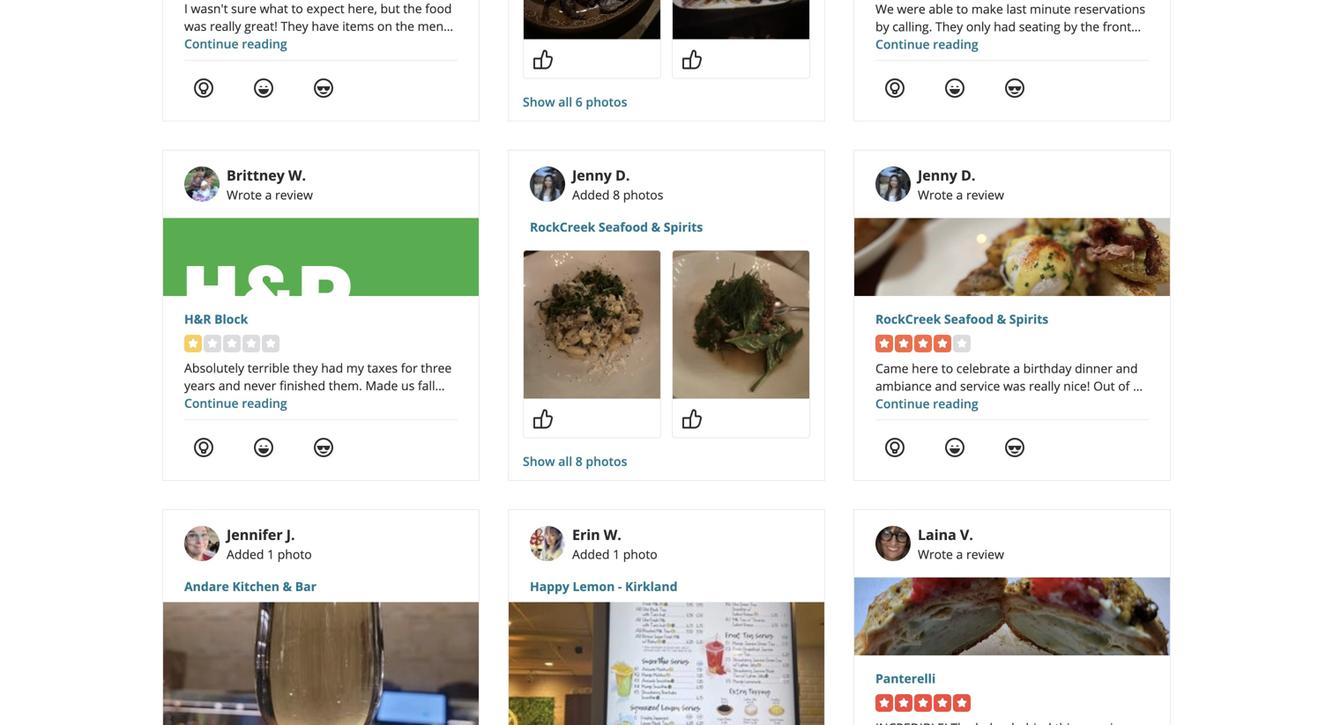 Task type: locate. For each thing, give the bounding box(es) containing it.
review inside jenny d. wrote a review
[[967, 187, 1004, 203]]

0 horizontal spatial 1
[[267, 546, 274, 563]]

jennifer
[[227, 526, 283, 545]]

24 funny v2 image
[[253, 78, 274, 99], [945, 437, 966, 459]]

photo inside erin w. added 1 photo
[[623, 546, 658, 563]]

2 1 from the left
[[613, 546, 620, 563]]

photo inside jennifer j. added 1 photo
[[278, 546, 312, 563]]

a inside brittney w. wrote a review
[[265, 187, 272, 203]]

0 vertical spatial 24 funny v2 image
[[945, 78, 966, 99]]

0 vertical spatial 8
[[613, 187, 620, 203]]

spirits for the right rockcreek seafood & spirits link
[[1010, 311, 1049, 328]]

wrote for jenny d.
[[918, 187, 953, 203]]

open photo lightbox image for left like feed item image
[[524, 251, 661, 399]]

review inside laina v. wrote a review
[[967, 546, 1004, 563]]

2 all from the top
[[558, 453, 572, 470]]

& for jenny d.
[[651, 219, 661, 235]]

a inside jenny d. wrote a review
[[957, 187, 963, 203]]

added for jennifer
[[227, 546, 264, 563]]

2 jenny d. link from the left
[[918, 166, 976, 185]]

2 d. from the left
[[961, 166, 976, 185]]

2 horizontal spatial &
[[997, 311, 1006, 328]]

0 horizontal spatial rockcreek
[[530, 219, 596, 235]]

jennifer j. link
[[227, 526, 295, 545]]

photo of jenny d. image left jenny d. added 8 photos
[[530, 167, 565, 202]]

photo down j.
[[278, 546, 312, 563]]

show all 6 photos
[[523, 93, 627, 110]]

1 d. from the left
[[616, 166, 630, 185]]

photo of erin w. image
[[530, 527, 565, 562]]

photo
[[278, 546, 312, 563], [623, 546, 658, 563]]

1 vertical spatial like feed item image
[[682, 409, 703, 430]]

a
[[265, 187, 272, 203], [957, 187, 963, 203], [957, 546, 963, 563]]

0 horizontal spatial photo of jenny d. image
[[530, 167, 565, 202]]

0 vertical spatial 24 cool v2 image
[[1005, 78, 1026, 99]]

review for d.
[[967, 187, 1004, 203]]

1 vertical spatial like feed item image
[[533, 409, 554, 430]]

review inside brittney w. wrote a review
[[275, 187, 313, 203]]

seafood
[[599, 219, 648, 235], [944, 311, 994, 328]]

panterelli
[[876, 671, 936, 687]]

0 horizontal spatial d.
[[616, 166, 630, 185]]

rockcreek seafood & spirits link
[[530, 218, 803, 236], [876, 310, 1149, 328]]

andare
[[184, 579, 229, 595]]

1 horizontal spatial w.
[[604, 526, 622, 545]]

open photo lightbox image for the right like feed item icon
[[673, 251, 810, 399]]

andare kitchen & bar link
[[184, 578, 458, 596]]

show all 8 photos
[[523, 453, 627, 470]]

24 cool v2 image
[[1005, 78, 1026, 99], [1005, 437, 1026, 459]]

1 horizontal spatial photo
[[623, 546, 658, 563]]

w. inside brittney w. wrote a review
[[288, 166, 306, 185]]

1 down the jennifer j. link
[[267, 546, 274, 563]]

1 inside erin w. added 1 photo
[[613, 546, 620, 563]]

0 vertical spatial &
[[651, 219, 661, 235]]

1 horizontal spatial jenny
[[918, 166, 958, 185]]

happy lemon - kirkland
[[530, 579, 678, 595]]

1 vertical spatial rockcreek
[[876, 311, 941, 328]]

2 show from the top
[[523, 453, 555, 470]]

2 jenny from the left
[[918, 166, 958, 185]]

1 star rating image
[[184, 335, 280, 353]]

show for show all 8 photos
[[523, 453, 555, 470]]

w. for erin w.
[[604, 526, 622, 545]]

open photo lightbox image
[[524, 0, 661, 39], [673, 0, 810, 39], [524, 251, 661, 399], [673, 251, 810, 399]]

show
[[523, 93, 555, 110], [523, 453, 555, 470]]

1 vertical spatial 24 funny v2 image
[[253, 437, 274, 459]]

1 inside jennifer j. added 1 photo
[[267, 546, 274, 563]]

added inside jenny d. added 8 photos
[[572, 187, 610, 203]]

1 photo of jenny d. image from the left
[[530, 167, 565, 202]]

rockcreek seafood & spirits for the leftmost rockcreek seafood & spirits link
[[530, 219, 703, 235]]

w.
[[288, 166, 306, 185], [604, 526, 622, 545]]

1 vertical spatial 24 funny v2 image
[[945, 437, 966, 459]]

photo for w.
[[623, 546, 658, 563]]

like feed item image
[[533, 49, 554, 70], [682, 409, 703, 430]]

1 horizontal spatial 1
[[613, 546, 620, 563]]

continue reading
[[184, 35, 287, 52], [876, 36, 979, 52], [184, 395, 287, 412], [876, 396, 979, 412]]

0 horizontal spatial &
[[283, 579, 292, 595]]

0 vertical spatial photos
[[586, 93, 627, 110]]

0 vertical spatial 24 funny v2 image
[[253, 78, 274, 99]]

24 funny v2 image up brittney w. link
[[253, 78, 274, 99]]

d.
[[616, 166, 630, 185], [961, 166, 976, 185]]

wrote inside brittney w. wrote a review
[[227, 187, 262, 203]]

1 horizontal spatial 24 funny v2 image
[[945, 437, 966, 459]]

1 vertical spatial spirits
[[1010, 311, 1049, 328]]

0 horizontal spatial spirits
[[664, 219, 703, 235]]

jenny inside jenny d. added 8 photos
[[572, 166, 612, 185]]

0 horizontal spatial rockcreek seafood & spirits
[[530, 219, 703, 235]]

d. for jenny d. wrote a review
[[961, 166, 976, 185]]

1 24 cool v2 image from the top
[[313, 78, 334, 99]]

w. for brittney w.
[[288, 166, 306, 185]]

1 horizontal spatial rockcreek
[[876, 311, 941, 328]]

d. inside jenny d. wrote a review
[[961, 166, 976, 185]]

all up the erin
[[558, 453, 572, 470]]

jenny
[[572, 166, 612, 185], [918, 166, 958, 185]]

jenny d. link
[[572, 166, 630, 185], [918, 166, 976, 185]]

added inside jennifer j. added 1 photo
[[227, 546, 264, 563]]

review
[[275, 187, 313, 203], [967, 187, 1004, 203], [967, 546, 1004, 563]]

wrote
[[227, 187, 262, 203], [918, 187, 953, 203], [918, 546, 953, 563]]

24 cool v2 image
[[313, 78, 334, 99], [313, 437, 334, 459]]

2 photo from the left
[[623, 546, 658, 563]]

0 horizontal spatial 24 funny v2 image
[[253, 437, 274, 459]]

1 vertical spatial 24 cool v2 image
[[1005, 437, 1026, 459]]

1 vertical spatial w.
[[604, 526, 622, 545]]

wrote inside laina v. wrote a review
[[918, 546, 953, 563]]

photo of jenny d. image
[[530, 167, 565, 202], [876, 167, 911, 202]]

erin w. added 1 photo
[[572, 526, 658, 563]]

rockcreek
[[530, 219, 596, 235], [876, 311, 941, 328]]

1 vertical spatial 24 cool v2 image
[[313, 437, 334, 459]]

0 horizontal spatial w.
[[288, 166, 306, 185]]

0 vertical spatial all
[[558, 93, 572, 110]]

photo of jenny d. image left jenny d. wrote a review on the top right of page
[[876, 167, 911, 202]]

1 horizontal spatial like feed item image
[[682, 49, 703, 70]]

1 horizontal spatial 8
[[613, 187, 620, 203]]

0 vertical spatial show
[[523, 93, 555, 110]]

1 horizontal spatial d.
[[961, 166, 976, 185]]

laina v. wrote a review
[[918, 526, 1004, 563]]

h&r block link
[[184, 310, 458, 328]]

w. right the erin
[[604, 526, 622, 545]]

photos
[[586, 93, 627, 110], [623, 187, 664, 203], [586, 453, 627, 470]]

0 vertical spatial seafood
[[599, 219, 648, 235]]

0 vertical spatial 24 cool v2 image
[[313, 78, 334, 99]]

photo of jenny d. image for jenny d. wrote a review
[[876, 167, 911, 202]]

4 star rating image
[[876, 335, 971, 353]]

1 jenny d. link from the left
[[572, 166, 630, 185]]

show left 6 in the left of the page
[[523, 93, 555, 110]]

0 horizontal spatial jenny d. link
[[572, 166, 630, 185]]

all left 6 in the left of the page
[[558, 93, 572, 110]]

a inside laina v. wrote a review
[[957, 546, 963, 563]]

all for 8
[[558, 453, 572, 470]]

h&r block
[[184, 311, 248, 328]]

w. right brittney
[[288, 166, 306, 185]]

show up photo of erin w.
[[523, 453, 555, 470]]

rockcreek down jenny d. added 8 photos
[[530, 219, 596, 235]]

1 horizontal spatial &
[[651, 219, 661, 235]]

photo up 'kirkland'
[[623, 546, 658, 563]]

jenny for jenny d. wrote a review
[[918, 166, 958, 185]]

continue
[[184, 35, 239, 52], [876, 36, 930, 52], [184, 395, 239, 412], [876, 396, 930, 412]]

8
[[613, 187, 620, 203], [576, 453, 583, 470]]

1 vertical spatial all
[[558, 453, 572, 470]]

24 useful v2 image for 2nd 24 cool v2 icon from the top
[[193, 437, 214, 459]]

rockcreek seafood & spirits down jenny d. added 8 photos
[[530, 219, 703, 235]]

1 photo from the left
[[278, 546, 312, 563]]

24 funny v2 image right 24 useful v2 image
[[945, 437, 966, 459]]

laina
[[918, 526, 957, 545]]

erin w. link
[[572, 526, 622, 545]]

0 horizontal spatial seafood
[[599, 219, 648, 235]]

jenny d. wrote a review
[[918, 166, 1004, 203]]

1 horizontal spatial spirits
[[1010, 311, 1049, 328]]

24 useful v2 image
[[193, 78, 214, 99], [885, 78, 906, 99], [193, 437, 214, 459]]

1 all from the top
[[558, 93, 572, 110]]

reading
[[242, 35, 287, 52], [933, 36, 979, 52], [242, 395, 287, 412], [933, 396, 979, 412]]

1 horizontal spatial seafood
[[944, 311, 994, 328]]

1 vertical spatial rockcreek seafood & spirits
[[876, 311, 1049, 328]]

rockcreek up 4 star rating image
[[876, 311, 941, 328]]

rockcreek for the right rockcreek seafood & spirits link
[[876, 311, 941, 328]]

rockcreek seafood & spirits up 4 star rating image
[[876, 311, 1049, 328]]

2 vertical spatial &
[[283, 579, 292, 595]]

photos for show all 8 photos
[[586, 453, 627, 470]]

like feed item image
[[682, 49, 703, 70], [533, 409, 554, 430]]

0 horizontal spatial 8
[[576, 453, 583, 470]]

0 vertical spatial rockcreek seafood & spirits link
[[530, 218, 803, 236]]

1 horizontal spatial jenny d. link
[[918, 166, 976, 185]]

continue reading button
[[184, 35, 287, 52], [876, 36, 979, 52], [184, 395, 287, 412], [876, 396, 979, 412]]

0 vertical spatial spirits
[[664, 219, 703, 235]]

1 vertical spatial &
[[997, 311, 1006, 328]]

added
[[572, 187, 610, 203], [227, 546, 264, 563], [572, 546, 610, 563]]

0 vertical spatial like feed item image
[[533, 49, 554, 70]]

spirits
[[664, 219, 703, 235], [1010, 311, 1049, 328]]

wrote inside jenny d. wrote a review
[[918, 187, 953, 203]]

show all 6 photos button
[[523, 93, 627, 111]]

seafood up 4 star rating image
[[944, 311, 994, 328]]

1 24 cool v2 image from the top
[[1005, 78, 1026, 99]]

jenny inside jenny d. wrote a review
[[918, 166, 958, 185]]

w. inside erin w. added 1 photo
[[604, 526, 622, 545]]

seafood for the right rockcreek seafood & spirits link
[[944, 311, 994, 328]]

2 photo of jenny d. image from the left
[[876, 167, 911, 202]]

0 vertical spatial rockcreek seafood & spirits
[[530, 219, 703, 235]]

1 vertical spatial 8
[[576, 453, 583, 470]]

1 1 from the left
[[267, 546, 274, 563]]

photos for show all 6 photos
[[586, 93, 627, 110]]

jennifer j. added 1 photo
[[227, 526, 312, 563]]

1 horizontal spatial rockcreek seafood & spirits
[[876, 311, 1049, 328]]

jenny for jenny d. added 8 photos
[[572, 166, 612, 185]]

&
[[651, 219, 661, 235], [997, 311, 1006, 328], [283, 579, 292, 595]]

d. inside jenny d. added 8 photos
[[616, 166, 630, 185]]

1 vertical spatial photos
[[623, 187, 664, 203]]

1 horizontal spatial photo of jenny d. image
[[876, 167, 911, 202]]

brittney
[[227, 166, 285, 185]]

24 funny v2 image
[[945, 78, 966, 99], [253, 437, 274, 459]]

rockcreek seafood & spirits
[[530, 219, 703, 235], [876, 311, 1049, 328]]

review for w.
[[275, 187, 313, 203]]

0 horizontal spatial jenny
[[572, 166, 612, 185]]

1 horizontal spatial 24 funny v2 image
[[945, 78, 966, 99]]

2 vertical spatial photos
[[586, 453, 627, 470]]

seafood down jenny d. added 8 photos
[[599, 219, 648, 235]]

6
[[576, 93, 583, 110]]

0 horizontal spatial photo
[[278, 546, 312, 563]]

8 inside dropdown button
[[576, 453, 583, 470]]

0 vertical spatial w.
[[288, 166, 306, 185]]

spirits for the leftmost rockcreek seafood & spirits link
[[664, 219, 703, 235]]

0 horizontal spatial 24 funny v2 image
[[253, 78, 274, 99]]

1 down erin w. link
[[613, 546, 620, 563]]

a for jenny
[[957, 187, 963, 203]]

2 24 cool v2 image from the top
[[1005, 437, 1026, 459]]

seafood for the leftmost rockcreek seafood & spirits link
[[599, 219, 648, 235]]

1
[[267, 546, 274, 563], [613, 546, 620, 563]]

all
[[558, 93, 572, 110], [558, 453, 572, 470]]

1 vertical spatial show
[[523, 453, 555, 470]]

1 vertical spatial rockcreek seafood & spirits link
[[876, 310, 1149, 328]]

bar
[[295, 579, 317, 595]]

a for laina
[[957, 546, 963, 563]]

0 vertical spatial rockcreek
[[530, 219, 596, 235]]

1 jenny from the left
[[572, 166, 612, 185]]

added inside erin w. added 1 photo
[[572, 546, 610, 563]]

1 show from the top
[[523, 93, 555, 110]]

1 vertical spatial seafood
[[944, 311, 994, 328]]

happy lemon - kirkland link
[[530, 578, 803, 596]]



Task type: vqa. For each thing, say whether or not it's contained in the screenshot.
business owner login link
no



Task type: describe. For each thing, give the bounding box(es) containing it.
2 24 cool v2 image from the top
[[313, 437, 334, 459]]

0 vertical spatial like feed item image
[[682, 49, 703, 70]]

photo of laina v. image
[[876, 527, 911, 562]]

added for erin
[[572, 546, 610, 563]]

review for v.
[[967, 546, 1004, 563]]

8 inside jenny d. added 8 photos
[[613, 187, 620, 203]]

& for jennifer j.
[[283, 579, 292, 595]]

photos inside jenny d. added 8 photos
[[623, 187, 664, 203]]

d. for jenny d. added 8 photos
[[616, 166, 630, 185]]

show for show all 6 photos
[[523, 93, 555, 110]]

brittney w. wrote a review
[[227, 166, 313, 203]]

24 useful v2 image
[[885, 437, 906, 459]]

lemon
[[573, 579, 615, 595]]

brittney w. link
[[227, 166, 306, 185]]

open photo lightbox image for like feed item image to the top
[[673, 0, 810, 39]]

jenny d. link for jenny d. added 8 photos
[[572, 166, 630, 185]]

open photo lightbox image for like feed item icon to the left
[[524, 0, 661, 39]]

-
[[618, 579, 622, 595]]

24 funny v2 image for second 24 cool v2 image
[[945, 437, 966, 459]]

24 funny v2 image for 24 useful v2 icon for 2nd 24 cool v2 icon from the top
[[253, 437, 274, 459]]

24 useful v2 image for 2nd 24 cool v2 icon from the bottom
[[193, 78, 214, 99]]

wrote for laina v.
[[918, 546, 953, 563]]

rockcreek seafood & spirits for the right rockcreek seafood & spirits link
[[876, 311, 1049, 328]]

jenny d. added 8 photos
[[572, 166, 664, 203]]

a for brittney
[[265, 187, 272, 203]]

1 horizontal spatial rockcreek seafood & spirits link
[[876, 310, 1149, 328]]

all for 6
[[558, 93, 572, 110]]

photo of jennifer j. image
[[184, 527, 220, 562]]

h&r
[[184, 311, 211, 328]]

wrote for brittney w.
[[227, 187, 262, 203]]

v.
[[960, 526, 974, 545]]

photo for j.
[[278, 546, 312, 563]]

0 horizontal spatial like feed item image
[[533, 409, 554, 430]]

24 useful v2 image for second 24 cool v2 image from the bottom of the page
[[885, 78, 906, 99]]

happy
[[530, 579, 570, 595]]

1 for j.
[[267, 546, 274, 563]]

jenny d. link for jenny d. wrote a review
[[918, 166, 976, 185]]

0 horizontal spatial rockcreek seafood & spirits link
[[530, 218, 803, 236]]

0 horizontal spatial like feed item image
[[533, 49, 554, 70]]

photo of jenny d. image for jenny d. added 8 photos
[[530, 167, 565, 202]]

1 horizontal spatial like feed item image
[[682, 409, 703, 430]]

24 funny v2 image for 2nd 24 cool v2 icon from the bottom
[[253, 78, 274, 99]]

5 star rating image
[[876, 695, 971, 713]]

kitchen
[[232, 579, 280, 595]]

1 for w.
[[613, 546, 620, 563]]

panterelli link
[[876, 670, 1149, 688]]

added for jenny
[[572, 187, 610, 203]]

photo of brittney w. image
[[184, 167, 220, 202]]

block
[[214, 311, 248, 328]]

rockcreek for the leftmost rockcreek seafood & spirits link
[[530, 219, 596, 235]]

show all 8 photos button
[[523, 453, 627, 471]]

laina v. link
[[918, 526, 974, 545]]

andare kitchen & bar
[[184, 579, 317, 595]]

erin
[[572, 526, 600, 545]]

24 funny v2 image for 24 useful v2 icon associated with second 24 cool v2 image from the bottom of the page
[[945, 78, 966, 99]]

j.
[[286, 526, 295, 545]]

kirkland
[[625, 579, 678, 595]]



